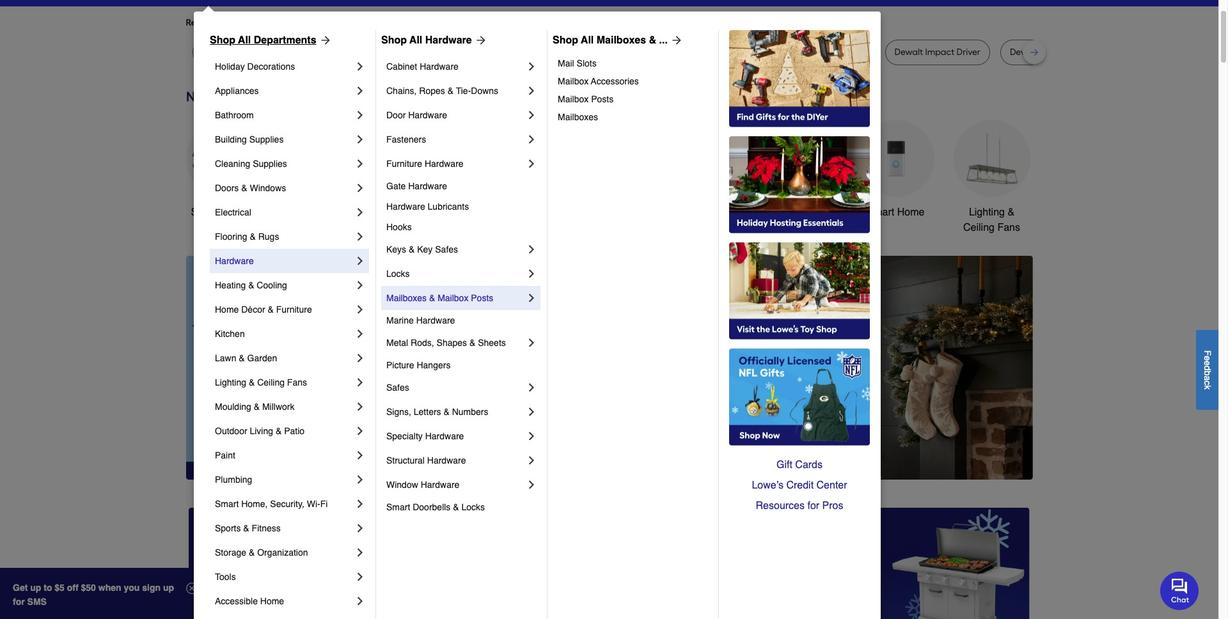 Task type: locate. For each thing, give the bounding box(es) containing it.
fasteners link
[[386, 127, 525, 152]]

0 vertical spatial furniture
[[386, 159, 422, 169]]

all for departments
[[238, 35, 251, 46]]

up to 35 percent off select small appliances. image
[[476, 508, 743, 619]]

2 up from the left
[[163, 583, 174, 593]]

arrow right image
[[668, 34, 683, 47]]

2 vertical spatial mailboxes
[[386, 293, 427, 303]]

1 horizontal spatial shop
[[381, 35, 407, 46]]

e
[[1203, 356, 1213, 361], [1203, 361, 1213, 366]]

dewalt for dewalt drill bit set
[[1010, 47, 1038, 58]]

0 vertical spatial lighting & ceiling fans link
[[953, 120, 1030, 235]]

scroll to item #5 image
[[783, 457, 814, 462]]

1 horizontal spatial ceiling
[[963, 222, 995, 233]]

furniture up gate
[[386, 159, 422, 169]]

0 horizontal spatial locks
[[386, 269, 410, 279]]

furniture
[[386, 159, 422, 169], [276, 304, 312, 315]]

pros
[[822, 500, 843, 512]]

0 vertical spatial outdoor
[[667, 207, 704, 218]]

heating & cooling link
[[215, 273, 354, 297]]

chevron right image for storage & organization
[[354, 546, 367, 559]]

mailboxes up marine at the bottom left of page
[[386, 293, 427, 303]]

more suggestions for you
[[327, 17, 431, 28]]

recommended searches for you heading
[[186, 17, 1033, 29]]

hooks link
[[386, 217, 538, 237]]

None search field
[[477, 0, 826, 8]]

tools up 'hooks' on the top of the page
[[404, 207, 428, 218]]

credit
[[786, 480, 814, 491]]

metal
[[386, 338, 408, 348]]

e up d
[[1203, 356, 1213, 361]]

0 horizontal spatial bathroom
[[215, 110, 254, 120]]

up right sign at the bottom left of the page
[[163, 583, 174, 593]]

hardware up 'hooks' on the top of the page
[[386, 201, 425, 212]]

smart home link
[[857, 120, 934, 220]]

posts
[[591, 94, 614, 104], [471, 293, 493, 303]]

home,
[[241, 499, 268, 509]]

safes inside keys & key safes link
[[435, 244, 458, 255]]

home for smart home
[[897, 207, 925, 218]]

hardware down "specialty hardware" "link"
[[427, 455, 466, 466]]

chevron right image for tools
[[354, 571, 367, 583]]

posts up marine hardware link
[[471, 293, 493, 303]]

outdoor for outdoor living & patio
[[215, 426, 247, 436]]

bit for impact driver bit
[[567, 47, 578, 58]]

tools up equipment at the top of the page
[[707, 207, 731, 218]]

1 horizontal spatial up
[[163, 583, 174, 593]]

chevron right image for appliances
[[354, 84, 367, 97]]

bathroom
[[215, 110, 254, 120], [778, 207, 822, 218]]

shop inside "link"
[[381, 35, 407, 46]]

you for recommended searches for you
[[302, 17, 317, 28]]

scroll to item #4 element
[[750, 455, 783, 463]]

1 bit from the left
[[384, 47, 395, 58]]

sms
[[27, 597, 47, 607]]

locks down keys
[[386, 269, 410, 279]]

1 horizontal spatial furniture
[[386, 159, 422, 169]]

chevron right image
[[525, 60, 538, 73], [525, 84, 538, 97], [525, 109, 538, 122], [525, 133, 538, 146], [354, 157, 367, 170], [354, 206, 367, 219], [525, 243, 538, 256], [525, 267, 538, 280], [354, 303, 367, 316], [354, 352, 367, 365], [525, 381, 538, 394], [354, 449, 367, 462], [525, 454, 538, 467], [354, 498, 367, 510], [354, 546, 367, 559], [354, 571, 367, 583], [354, 595, 367, 608]]

0 horizontal spatial driver
[[541, 47, 565, 58]]

2 impact from the left
[[810, 47, 839, 58]]

chevron right image for heating & cooling
[[354, 279, 367, 292]]

2 horizontal spatial impact
[[925, 47, 954, 58]]

2 horizontal spatial driver
[[957, 47, 981, 58]]

e up b
[[1203, 361, 1213, 366]]

0 horizontal spatial lighting & ceiling fans
[[215, 377, 307, 388]]

gift cards link
[[729, 455, 870, 475]]

dewalt impact driver
[[895, 47, 981, 58]]

0 horizontal spatial home
[[215, 304, 239, 315]]

chevron right image
[[354, 60, 367, 73], [354, 84, 367, 97], [354, 109, 367, 122], [354, 133, 367, 146], [525, 157, 538, 170], [354, 182, 367, 194], [354, 230, 367, 243], [354, 255, 367, 267], [354, 279, 367, 292], [525, 292, 538, 304], [354, 328, 367, 340], [525, 336, 538, 349], [354, 376, 367, 389], [354, 400, 367, 413], [525, 406, 538, 418], [354, 425, 367, 438], [525, 430, 538, 443], [354, 473, 367, 486], [525, 478, 538, 491], [354, 522, 367, 535]]

hardware down "mailboxes & mailbox posts"
[[416, 315, 455, 326]]

0 vertical spatial home
[[897, 207, 925, 218]]

chevron right image for outdoor living & patio
[[354, 425, 367, 438]]

1 horizontal spatial driver
[[841, 47, 865, 58]]

1 vertical spatial mailboxes
[[558, 112, 598, 122]]

for up departments
[[289, 17, 300, 28]]

holiday decorations link
[[215, 54, 354, 79]]

0 horizontal spatial lighting
[[215, 377, 246, 388]]

you for more suggestions for you
[[416, 17, 431, 28]]

0 vertical spatial supplies
[[249, 134, 284, 145]]

windows
[[250, 183, 286, 193]]

all
[[238, 35, 251, 46], [409, 35, 422, 46], [581, 35, 594, 46], [217, 207, 228, 218]]

chevron right image for paint
[[354, 449, 367, 462]]

furniture inside home décor & furniture link
[[276, 304, 312, 315]]

1 vertical spatial lighting & ceiling fans link
[[215, 370, 354, 395]]

tools down storage
[[215, 572, 236, 582]]

0 horizontal spatial drill
[[367, 47, 382, 58]]

hardware up cabinet hardware link
[[425, 35, 472, 46]]

0 horizontal spatial fans
[[287, 377, 307, 388]]

chevron right image for cleaning supplies
[[354, 157, 367, 170]]

1 horizontal spatial lighting & ceiling fans
[[963, 207, 1020, 233]]

& inside outdoor living & patio link
[[276, 426, 282, 436]]

1 horizontal spatial locks
[[462, 502, 485, 512]]

doors
[[215, 183, 239, 193]]

marine hardware
[[386, 315, 455, 326]]

locks down the window hardware link
[[462, 502, 485, 512]]

home for accessible home
[[260, 596, 284, 606]]

1 shop from the left
[[210, 35, 235, 46]]

all up cabinet hardware
[[409, 35, 422, 46]]

bit left set
[[1058, 47, 1068, 58]]

hardware up chains, ropes & tie-downs
[[420, 61, 459, 72]]

arrow right image
[[316, 34, 332, 47], [472, 34, 487, 47], [1009, 368, 1022, 381]]

shop for shop all hardware
[[381, 35, 407, 46]]

arrow right image for shop all departments
[[316, 34, 332, 47]]

for up shop all hardware
[[402, 17, 414, 28]]

impact for impact driver
[[810, 47, 839, 58]]

mailbox accessories link
[[558, 72, 709, 90]]

outdoor for outdoor tools & equipment
[[667, 207, 704, 218]]

0 vertical spatial safes
[[435, 244, 458, 255]]

shop down more suggestions for you link
[[381, 35, 407, 46]]

window
[[386, 480, 418, 490]]

&
[[649, 35, 656, 46], [448, 86, 454, 96], [241, 183, 247, 193], [734, 207, 741, 218], [1008, 207, 1015, 218], [250, 232, 256, 242], [409, 244, 415, 255], [248, 280, 254, 290], [429, 293, 435, 303], [268, 304, 274, 315], [469, 338, 475, 348], [239, 353, 245, 363], [249, 377, 255, 388], [254, 402, 260, 412], [444, 407, 450, 417], [276, 426, 282, 436], [453, 502, 459, 512], [243, 523, 249, 533], [249, 548, 255, 558]]

chevron right image for holiday decorations
[[354, 60, 367, 73]]

mailboxes link
[[558, 108, 709, 126]]

for down get
[[13, 597, 25, 607]]

0 horizontal spatial bit
[[384, 47, 395, 58]]

2 driver from the left
[[841, 47, 865, 58]]

arrow right image inside shop all hardware "link"
[[472, 34, 487, 47]]

mailbox down 'mail slots'
[[558, 76, 589, 86]]

chevron right image for window hardware
[[525, 478, 538, 491]]

outdoor up equipment at the top of the page
[[667, 207, 704, 218]]

safes down picture
[[386, 383, 409, 393]]

shop up the 'mail'
[[553, 35, 578, 46]]

1 horizontal spatial safes
[[435, 244, 458, 255]]

chevron right image for lighting & ceiling fans
[[354, 376, 367, 389]]

recommended
[[186, 17, 247, 28]]

lubricants
[[428, 201, 469, 212]]

1 horizontal spatial home
[[260, 596, 284, 606]]

2 dewalt from the left
[[735, 47, 763, 58]]

hardware down signs, letters & numbers
[[425, 431, 464, 441]]

impact driver
[[810, 47, 865, 58]]

furniture hardware link
[[386, 152, 525, 176]]

hardware down flooring
[[215, 256, 254, 266]]

chevron right image for door hardware
[[525, 109, 538, 122]]

hardware for structural hardware
[[427, 455, 466, 466]]

1 vertical spatial ceiling
[[257, 377, 285, 388]]

0 horizontal spatial impact
[[510, 47, 539, 58]]

mailbox for mailbox posts
[[558, 94, 589, 104]]

1 vertical spatial furniture
[[276, 304, 312, 315]]

4 dewalt from the left
[[1010, 47, 1038, 58]]

2 horizontal spatial smart
[[867, 207, 894, 218]]

hardware up smart doorbells & locks
[[421, 480, 460, 490]]

chevron right image for locks
[[525, 267, 538, 280]]

security,
[[270, 499, 304, 509]]

2 horizontal spatial tools
[[707, 207, 731, 218]]

keys & key safes link
[[386, 237, 525, 262]]

accessible home
[[215, 596, 284, 606]]

1 vertical spatial tools link
[[215, 565, 354, 589]]

when
[[98, 583, 121, 593]]

2 you from the left
[[416, 17, 431, 28]]

0 horizontal spatial posts
[[471, 293, 493, 303]]

1 horizontal spatial smart
[[386, 502, 410, 512]]

marine
[[386, 315, 414, 326]]

mailbox up marine hardware link
[[438, 293, 468, 303]]

plumbing
[[215, 475, 252, 485]]

chevron right image for signs, letters & numbers
[[525, 406, 538, 418]]

3 dewalt from the left
[[895, 47, 923, 58]]

0 horizontal spatial arrow right image
[[316, 34, 332, 47]]

supplies up cleaning supplies
[[249, 134, 284, 145]]

organization
[[257, 548, 308, 558]]

1 vertical spatial supplies
[[253, 159, 287, 169]]

...
[[659, 35, 668, 46]]

shop for shop all mailboxes & ...
[[553, 35, 578, 46]]

drill for dewalt drill bit
[[367, 47, 382, 58]]

hardware
[[425, 35, 472, 46], [420, 61, 459, 72], [408, 110, 447, 120], [425, 159, 464, 169], [408, 181, 447, 191], [386, 201, 425, 212], [215, 256, 254, 266], [416, 315, 455, 326], [425, 431, 464, 441], [427, 455, 466, 466], [421, 480, 460, 490]]

2 vertical spatial mailbox
[[438, 293, 468, 303]]

1 horizontal spatial tools link
[[378, 120, 454, 220]]

supplies for building supplies
[[249, 134, 284, 145]]

dewalt for dewalt impact driver
[[895, 47, 923, 58]]

0 vertical spatial mailbox
[[558, 76, 589, 86]]

3 shop from the left
[[553, 35, 578, 46]]

outdoor down moulding
[[215, 426, 247, 436]]

outdoor living & patio link
[[215, 419, 354, 443]]

1 horizontal spatial arrow right image
[[472, 34, 487, 47]]

0 horizontal spatial safes
[[386, 383, 409, 393]]

visit the lowe's toy shop. image
[[729, 242, 870, 340]]

tools link
[[378, 120, 454, 220], [215, 565, 354, 589]]

for left pros
[[808, 500, 819, 512]]

dewalt for dewalt drill bit
[[336, 47, 365, 58]]

0 horizontal spatial tools link
[[215, 565, 354, 589]]

1 drill from the left
[[367, 47, 382, 58]]

1 vertical spatial safes
[[386, 383, 409, 393]]

2 vertical spatial home
[[260, 596, 284, 606]]

electrical link
[[215, 200, 354, 225]]

shop
[[210, 35, 235, 46], [381, 35, 407, 46], [553, 35, 578, 46]]

officially licensed n f l gifts. shop now. image
[[729, 349, 870, 446]]

mailboxes down the recommended searches for you heading
[[597, 35, 646, 46]]

dewalt for dewalt drill
[[735, 47, 763, 58]]

2 horizontal spatial drill
[[1041, 47, 1056, 58]]

0 horizontal spatial shop
[[210, 35, 235, 46]]

& inside 'metal rods, shapes & sheets' link
[[469, 338, 475, 348]]

0 vertical spatial bathroom
[[215, 110, 254, 120]]

chevron right image for home décor & furniture
[[354, 303, 367, 316]]

shop for shop all departments
[[210, 35, 235, 46]]

mailbox down mailbox accessories
[[558, 94, 589, 104]]

0 horizontal spatial tools
[[215, 572, 236, 582]]

chevron right image for doors & windows
[[354, 182, 367, 194]]

safes right key
[[435, 244, 458, 255]]

all right shop
[[217, 207, 228, 218]]

75 percent off all artificial christmas trees, holiday lights and more. image
[[413, 256, 1033, 480]]

furniture inside furniture hardware link
[[386, 159, 422, 169]]

you inside more suggestions for you link
[[416, 17, 431, 28]]

1 vertical spatial mailbox
[[558, 94, 589, 104]]

cabinet
[[386, 61, 417, 72]]

outdoor inside outdoor tools & equipment
[[667, 207, 704, 218]]

0 vertical spatial tools link
[[378, 120, 454, 220]]

2 shop from the left
[[381, 35, 407, 46]]

picture hangers link
[[386, 355, 538, 375]]

1 horizontal spatial impact
[[810, 47, 839, 58]]

new deals every day during 25 days of deals image
[[186, 86, 1033, 107]]

deals
[[231, 207, 257, 218]]

supplies up windows
[[253, 159, 287, 169]]

3 drill from the left
[[1041, 47, 1056, 58]]

1 impact from the left
[[510, 47, 539, 58]]

décor
[[241, 304, 265, 315]]

all up slots
[[581, 35, 594, 46]]

mailboxes for mailboxes
[[558, 112, 598, 122]]

0 horizontal spatial up
[[30, 583, 41, 593]]

building supplies link
[[215, 127, 354, 152]]

off
[[67, 583, 78, 593]]

1 vertical spatial bathroom
[[778, 207, 822, 218]]

1 horizontal spatial you
[[416, 17, 431, 28]]

kitchen
[[215, 329, 245, 339]]

1 vertical spatial outdoor
[[215, 426, 247, 436]]

& inside moulding & millwork link
[[254, 402, 260, 412]]

doors & windows
[[215, 183, 286, 193]]

plumbing link
[[215, 468, 354, 492]]

chevron right image for metal rods, shapes & sheets
[[525, 336, 538, 349]]

$5
[[55, 583, 65, 593]]

bit up 'mail slots'
[[567, 47, 578, 58]]

hardware up hardware lubricants
[[408, 181, 447, 191]]

shop all departments link
[[210, 33, 332, 48]]

2 bit from the left
[[567, 47, 578, 58]]

furniture hardware
[[386, 159, 464, 169]]

1 horizontal spatial bathroom
[[778, 207, 822, 218]]

bathroom link
[[215, 103, 354, 127], [762, 120, 838, 220]]

you left more
[[302, 17, 317, 28]]

2 horizontal spatial home
[[897, 207, 925, 218]]

kitchen link
[[215, 322, 354, 346]]

all inside "link"
[[409, 35, 422, 46]]

bit for dewalt drill bit set
[[1058, 47, 1068, 58]]

& inside lighting & ceiling fans
[[1008, 207, 1015, 218]]

1 horizontal spatial lighting
[[969, 207, 1005, 218]]

& inside 'lawn & garden' link
[[239, 353, 245, 363]]

you
[[124, 583, 140, 593]]

all down recommended searches for you
[[238, 35, 251, 46]]

ropes
[[419, 86, 445, 96]]

driver for impact driver
[[841, 47, 865, 58]]

outdoor
[[667, 207, 704, 218], [215, 426, 247, 436]]

chevron right image for bathroom
[[354, 109, 367, 122]]

home décor & furniture link
[[215, 297, 354, 322]]

up left to
[[30, 583, 41, 593]]

posts down mailbox accessories
[[591, 94, 614, 104]]

hardware for window hardware
[[421, 480, 460, 490]]

hardware for furniture hardware
[[425, 159, 464, 169]]

chevron right image for mailboxes & mailbox posts
[[525, 292, 538, 304]]

fi
[[320, 499, 328, 509]]

arrow right image inside shop all departments link
[[316, 34, 332, 47]]

0 horizontal spatial outdoor
[[215, 426, 247, 436]]

0 horizontal spatial smart
[[215, 499, 239, 509]]

up to 30 percent off select grills and accessories. image
[[763, 508, 1030, 619]]

chevron right image for chains, ropes & tie-downs
[[525, 84, 538, 97]]

impact driver bit
[[510, 47, 578, 58]]

hardware down the ropes
[[408, 110, 447, 120]]

bit up cabinet
[[384, 47, 395, 58]]

1 horizontal spatial outdoor
[[667, 207, 704, 218]]

1 vertical spatial lighting
[[215, 377, 246, 388]]

to
[[44, 583, 52, 593]]

keys
[[386, 244, 406, 255]]

set
[[1070, 47, 1084, 58]]

a
[[1203, 376, 1213, 381]]

0 horizontal spatial furniture
[[276, 304, 312, 315]]

1 horizontal spatial bit
[[567, 47, 578, 58]]

2 horizontal spatial bit
[[1058, 47, 1068, 58]]

1 dewalt from the left
[[336, 47, 365, 58]]

3 bit from the left
[[1058, 47, 1068, 58]]

cleaning supplies link
[[215, 152, 354, 176]]

mailboxes down mailbox posts
[[558, 112, 598, 122]]

1 driver from the left
[[541, 47, 565, 58]]

smart
[[867, 207, 894, 218], [215, 499, 239, 509], [386, 502, 410, 512]]

hardware for cabinet hardware
[[420, 61, 459, 72]]

1 horizontal spatial tools
[[404, 207, 428, 218]]

1 horizontal spatial bathroom link
[[762, 120, 838, 220]]

shop down recommended
[[210, 35, 235, 46]]

mail slots link
[[558, 54, 709, 72]]

& inside storage & organization link
[[249, 548, 255, 558]]

you
[[302, 17, 317, 28], [416, 17, 431, 28]]

paint link
[[215, 443, 354, 468]]

picture
[[386, 360, 414, 370]]

0 vertical spatial mailboxes
[[597, 35, 646, 46]]

0 horizontal spatial you
[[302, 17, 317, 28]]

you up shop all hardware
[[416, 17, 431, 28]]

chevron right image for accessible home
[[354, 595, 367, 608]]

hardware down the fasteners link
[[425, 159, 464, 169]]

0 vertical spatial locks
[[386, 269, 410, 279]]

shop all mailboxes & ... link
[[553, 33, 683, 48]]

2 horizontal spatial shop
[[553, 35, 578, 46]]

tie-
[[456, 86, 471, 96]]

0 vertical spatial ceiling
[[963, 222, 995, 233]]

1 you from the left
[[302, 17, 317, 28]]

1 vertical spatial locks
[[462, 502, 485, 512]]

mail
[[558, 58, 574, 68]]

0 vertical spatial lighting
[[969, 207, 1005, 218]]

1 horizontal spatial posts
[[591, 94, 614, 104]]

bit
[[384, 47, 395, 58], [567, 47, 578, 58], [1058, 47, 1068, 58]]

2 drill from the left
[[765, 47, 780, 58]]

furniture up kitchen link
[[276, 304, 312, 315]]

cards
[[795, 459, 823, 471]]

flooring
[[215, 232, 247, 242]]

1 e from the top
[[1203, 356, 1213, 361]]

flooring & rugs link
[[215, 225, 354, 249]]

& inside keys & key safes link
[[409, 244, 415, 255]]

0 vertical spatial fans
[[997, 222, 1020, 233]]

1 horizontal spatial drill
[[765, 47, 780, 58]]

ceiling
[[963, 222, 995, 233], [257, 377, 285, 388]]



Task type: vqa. For each thing, say whether or not it's contained in the screenshot.
first (13- from the left
no



Task type: describe. For each thing, give the bounding box(es) containing it.
2 e from the top
[[1203, 361, 1213, 366]]

shop all hardware
[[381, 35, 472, 46]]

& inside mailboxes & mailbox posts link
[[429, 293, 435, 303]]

1 horizontal spatial lighting & ceiling fans link
[[953, 120, 1030, 235]]

1 vertical spatial posts
[[471, 293, 493, 303]]

supplies for cleaning supplies
[[253, 159, 287, 169]]

bit for dewalt drill bit
[[384, 47, 395, 58]]

storage & organization link
[[215, 541, 354, 565]]

chevron right image for furniture hardware
[[525, 157, 538, 170]]

& inside smart doorbells & locks link
[[453, 502, 459, 512]]

departments
[[254, 35, 316, 46]]

accessible home link
[[215, 589, 354, 613]]

numbers
[[452, 407, 488, 417]]

mail slots
[[558, 58, 597, 68]]

mailbox accessories
[[558, 76, 639, 86]]

& inside shop all mailboxes & ... link
[[649, 35, 656, 46]]

get up to $5 off $50 when you sign up for sms
[[13, 583, 174, 607]]

2 horizontal spatial arrow right image
[[1009, 368, 1022, 381]]

chevron right image for moulding & millwork
[[354, 400, 367, 413]]

doors & windows link
[[215, 176, 354, 200]]

rods,
[[411, 338, 434, 348]]

b
[[1203, 371, 1213, 376]]

outdoor living & patio
[[215, 426, 305, 436]]

lawn & garden
[[215, 353, 277, 363]]

fasteners
[[386, 134, 426, 145]]

chevron right image for plumbing
[[354, 473, 367, 486]]

metal rods, shapes & sheets
[[386, 338, 506, 348]]

hardware lubricants link
[[386, 196, 538, 217]]

for inside get up to $5 off $50 when you sign up for sms
[[13, 597, 25, 607]]

hardware for gate hardware
[[408, 181, 447, 191]]

chevron right image for building supplies
[[354, 133, 367, 146]]

sheets
[[478, 338, 506, 348]]

holiday hosting essentials. image
[[729, 136, 870, 233]]

smart for smart home
[[867, 207, 894, 218]]

cleaning
[[215, 159, 250, 169]]

sign
[[142, 583, 161, 593]]

& inside the signs, letters & numbers "link"
[[444, 407, 450, 417]]

hardware for marine hardware
[[416, 315, 455, 326]]

& inside home décor & furniture link
[[268, 304, 274, 315]]

drill for dewalt drill
[[765, 47, 780, 58]]

more
[[327, 17, 348, 28]]

f
[[1203, 350, 1213, 356]]

wi-
[[307, 499, 320, 509]]

metal rods, shapes & sheets link
[[386, 331, 525, 355]]

appliances link
[[215, 79, 354, 103]]

0 vertical spatial lighting & ceiling fans
[[963, 207, 1020, 233]]

resources for pros link
[[729, 496, 870, 516]]

safes inside safes link
[[386, 383, 409, 393]]

k
[[1203, 385, 1213, 389]]

chevron right image for safes
[[525, 381, 538, 394]]

gate hardware
[[386, 181, 447, 191]]

hardware for door hardware
[[408, 110, 447, 120]]

lawn
[[215, 353, 236, 363]]

structural hardware
[[386, 455, 466, 466]]

mailboxes for mailboxes & mailbox posts
[[386, 293, 427, 303]]

moulding & millwork
[[215, 402, 295, 412]]

drill for dewalt drill bit set
[[1041, 47, 1056, 58]]

window hardware
[[386, 480, 460, 490]]

chains,
[[386, 86, 417, 96]]

holiday decorations
[[215, 61, 295, 72]]

impact for impact driver bit
[[510, 47, 539, 58]]

& inside chains, ropes & tie-downs link
[[448, 86, 454, 96]]

shop these last-minute gifts. $99 or less. quantities are limited and won't last. image
[[186, 256, 392, 480]]

heating & cooling
[[215, 280, 287, 290]]

get
[[13, 583, 28, 593]]

smart for smart home, security, wi-fi
[[215, 499, 239, 509]]

hardware lubricants
[[386, 201, 469, 212]]

chevron right image for cabinet hardware
[[525, 60, 538, 73]]

door hardware link
[[386, 103, 525, 127]]

driver for impact driver bit
[[541, 47, 565, 58]]

3 impact from the left
[[925, 47, 954, 58]]

chevron right image for specialty hardware
[[525, 430, 538, 443]]

chevron right image for hardware
[[354, 255, 367, 267]]

arrow right image for shop all hardware
[[472, 34, 487, 47]]

chevron right image for electrical
[[354, 206, 367, 219]]

& inside sports & fitness link
[[243, 523, 249, 533]]

locks link
[[386, 262, 525, 286]]

1 up from the left
[[30, 583, 41, 593]]

all for hardware
[[409, 35, 422, 46]]

chat invite button image
[[1160, 571, 1199, 610]]

building
[[215, 134, 247, 145]]

moulding & millwork link
[[215, 395, 354, 419]]

holiday
[[215, 61, 245, 72]]

mailbox posts
[[558, 94, 614, 104]]

smart home, security, wi-fi link
[[215, 492, 354, 516]]

get up to 2 free select tools or batteries when you buy 1 with select purchases. image
[[188, 508, 455, 619]]

gate hardware link
[[386, 176, 538, 196]]

gift cards
[[777, 459, 823, 471]]

0 horizontal spatial ceiling
[[257, 377, 285, 388]]

accessible
[[215, 596, 258, 606]]

equipment
[[679, 222, 728, 233]]

& inside outdoor tools & equipment
[[734, 207, 741, 218]]

storage
[[215, 548, 246, 558]]

chevron right image for flooring & rugs
[[354, 230, 367, 243]]

all for mailboxes
[[581, 35, 594, 46]]

0 horizontal spatial bathroom link
[[215, 103, 354, 127]]

smart for smart doorbells & locks
[[386, 502, 410, 512]]

picture hangers
[[386, 360, 451, 370]]

patio
[[284, 426, 305, 436]]

storage & organization
[[215, 548, 308, 558]]

more suggestions for you link
[[327, 17, 441, 29]]

0 horizontal spatial lighting & ceiling fans link
[[215, 370, 354, 395]]

slots
[[577, 58, 597, 68]]

signs, letters & numbers
[[386, 407, 488, 417]]

cabinet hardware
[[386, 61, 459, 72]]

outdoor tools & equipment link
[[666, 120, 742, 235]]

chevron right image for keys & key safes
[[525, 243, 538, 256]]

chevron right image for structural hardware
[[525, 454, 538, 467]]

& inside heating & cooling link
[[248, 280, 254, 290]]

0 vertical spatial posts
[[591, 94, 614, 104]]

chevron right image for smart home, security, wi-fi
[[354, 498, 367, 510]]

paint
[[215, 450, 235, 461]]

$50
[[81, 583, 96, 593]]

hardware for specialty hardware
[[425, 431, 464, 441]]

chevron right image for sports & fitness
[[354, 522, 367, 535]]

find gifts for the diyer. image
[[729, 30, 870, 127]]

flooring & rugs
[[215, 232, 279, 242]]

sports & fitness
[[215, 523, 281, 533]]

1 vertical spatial fans
[[287, 377, 307, 388]]

fitness
[[252, 523, 281, 533]]

resources for pros
[[756, 500, 843, 512]]

chevron right image for fasteners
[[525, 133, 538, 146]]

3 driver from the left
[[957, 47, 981, 58]]

mailbox posts link
[[558, 90, 709, 108]]

chevron right image for lawn & garden
[[354, 352, 367, 365]]

suggestions
[[350, 17, 401, 28]]

& inside flooring & rugs link
[[250, 232, 256, 242]]

1 horizontal spatial fans
[[997, 222, 1020, 233]]

decorations
[[247, 61, 295, 72]]

cabinet hardware link
[[386, 54, 525, 79]]

hardware link
[[215, 249, 354, 273]]

structural hardware link
[[386, 448, 525, 473]]

arrow left image
[[424, 368, 437, 381]]

1 vertical spatial home
[[215, 304, 239, 315]]

safes link
[[386, 375, 525, 400]]

chevron right image for kitchen
[[354, 328, 367, 340]]

shapes
[[437, 338, 467, 348]]

door
[[386, 110, 406, 120]]

& inside doors & windows link
[[241, 183, 247, 193]]

keys & key safes
[[386, 244, 458, 255]]

chains, ropes & tie-downs link
[[386, 79, 525, 103]]

1 vertical spatial lighting & ceiling fans
[[215, 377, 307, 388]]

shop all deals
[[191, 207, 257, 218]]

scroll to item #3 image
[[719, 457, 750, 462]]

all for deals
[[217, 207, 228, 218]]

mailbox for mailbox accessories
[[558, 76, 589, 86]]

scroll to item #2 image
[[688, 457, 719, 462]]

appliances
[[215, 86, 259, 96]]

tools inside outdoor tools & equipment
[[707, 207, 731, 218]]

dewalt drill bit
[[336, 47, 395, 58]]



